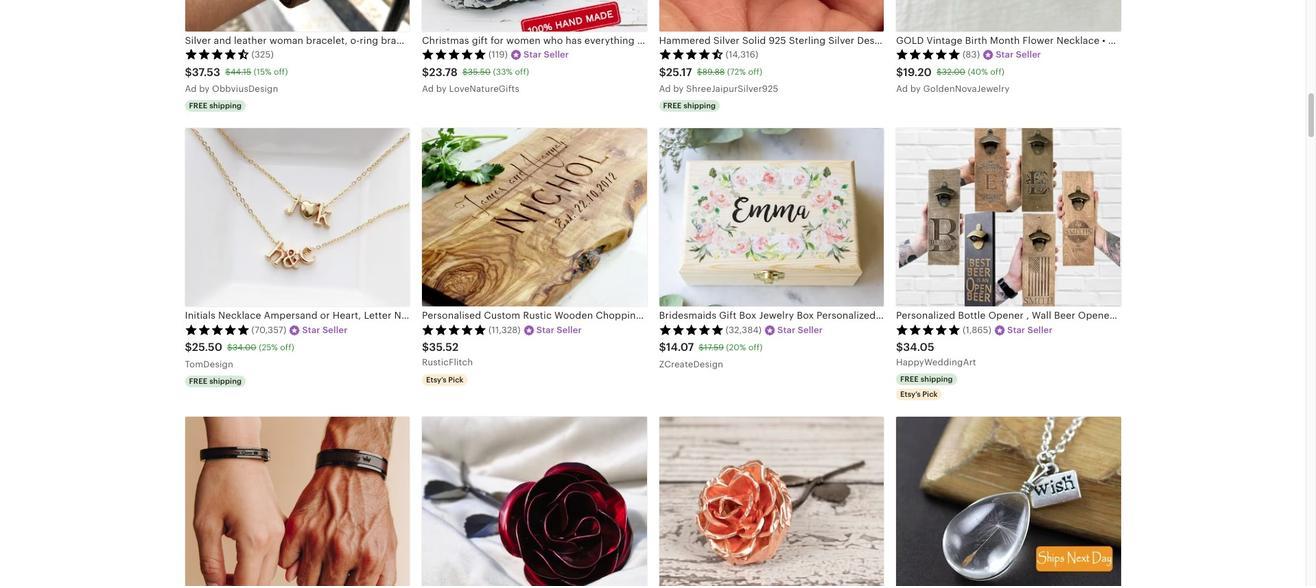 Task type: describe. For each thing, give the bounding box(es) containing it.
everything
[[584, 35, 635, 46]]

3 opener from the left
[[1187, 310, 1222, 321]]

a for 19.20
[[896, 84, 902, 94]]

personalized bottle opener , wall beer opener , man cave bar opener image
[[896, 128, 1121, 307]]

gift
[[472, 35, 488, 46]]

shipping down happyweddingart
[[921, 375, 953, 384]]

obbviusdesign
[[212, 84, 278, 94]]

35.52
[[429, 341, 459, 354]]

44.15
[[231, 67, 251, 77]]

0 vertical spatial pick
[[448, 376, 464, 384]]

handmade
[[637, 35, 688, 46]]

d for 19.20
[[902, 84, 908, 94]]

star seller down wall
[[1007, 325, 1053, 335]]

silver and leather woman bracelet, o-ring bracelet, lince lp model, different colors, italian leather, for women, mothers, handmade jewelry image
[[185, 0, 410, 31]]

dandelion seed necklace , dandelion necklace , pressed flower jewelry , wish , nature , unique jewelry - stocking stuffer for her image
[[896, 417, 1121, 587]]

shipping for 25.17
[[684, 102, 716, 110]]

wall
[[1032, 310, 1051, 321]]

(119)
[[489, 49, 508, 60]]

zcreatedesign
[[659, 360, 723, 370]]

34.00
[[233, 343, 257, 353]]

star seller for 14.07
[[777, 325, 823, 335]]

a for 25.17
[[659, 84, 665, 94]]

free for 25.17
[[663, 102, 682, 110]]

lovenaturegifts
[[449, 84, 519, 94]]

has
[[566, 35, 582, 46]]

(20%
[[726, 343, 746, 353]]

b for 23.78
[[436, 84, 442, 94]]

(70,357)
[[251, 325, 286, 335]]

4.5 out of 5 stars image for 25.17
[[659, 49, 724, 60]]

free shipping for 25.50
[[189, 377, 242, 386]]

seller down wall
[[1028, 325, 1053, 335]]

(1,865)
[[963, 325, 992, 335]]

christmas gift for women who has everything handmade earrings
[[422, 35, 729, 46]]

tomdesign
[[185, 360, 233, 370]]

star seller right the "(11,328)"
[[536, 325, 582, 335]]

seller for 23.78
[[544, 49, 569, 60]]

unique wedding gift for couple bracelets gift for couple personalized 3rd year wedding anniversary gift husband wife matching bracelets b image
[[185, 417, 410, 587]]

4.5 out of 5 stars image for 37.53
[[185, 49, 249, 60]]

1 , from the left
[[1026, 310, 1029, 321]]

34.05
[[903, 341, 934, 354]]

d for 37.53
[[191, 84, 197, 94]]

$ inside $ 35.52 rusticflitch
[[422, 341, 429, 354]]

d for 23.78
[[428, 84, 434, 94]]

5 out of 5 stars image up 35.52
[[422, 324, 487, 335]]

star for 25.50
[[302, 325, 320, 335]]

free for 25.50
[[189, 377, 208, 386]]

star right (1,865)
[[1007, 325, 1025, 335]]

beer
[[1054, 310, 1075, 321]]

$ inside $ 34.05 happyweddingart
[[896, 341, 903, 354]]

cave
[[1144, 310, 1166, 321]]

(72%
[[727, 67, 746, 77]]

bar
[[1169, 310, 1184, 321]]

5 out of 5 stars image down "personalized"
[[896, 324, 961, 335]]

(40%
[[968, 67, 988, 77]]

2 , from the left
[[1116, 310, 1119, 321]]

free shipping for 25.17
[[663, 102, 716, 110]]

5 out of 5 stars image for 23.78
[[422, 49, 487, 60]]

37.53
[[192, 66, 220, 79]]

hammered silver solid 925 sterling silver designer spinner ring for handmade three tone new ring cyber 2023 etsy sale image
[[659, 0, 884, 31]]

(15%
[[254, 67, 271, 77]]

seller for 19.20
[[1016, 49, 1041, 60]]

17.59
[[704, 343, 724, 353]]

man
[[1122, 310, 1142, 321]]

christmas
[[422, 35, 469, 46]]



Task type: locate. For each thing, give the bounding box(es) containing it.
pick
[[448, 376, 464, 384], [923, 391, 938, 399]]

4 a from the left
[[896, 84, 902, 94]]

rusticflitch
[[422, 357, 473, 368]]

goldennovajewelry
[[923, 84, 1010, 94]]

opener right "bar"
[[1187, 310, 1222, 321]]

1 horizontal spatial 4.5 out of 5 stars image
[[659, 49, 724, 60]]

32.00
[[942, 67, 966, 77]]

a inside $ 23.78 $ 35.50 (33% off) a d b y lovenaturegifts
[[422, 84, 428, 94]]

1 horizontal spatial etsy's
[[900, 391, 921, 399]]

bottle
[[958, 310, 986, 321]]

free down the tomdesign
[[189, 377, 208, 386]]

y down 19.20
[[916, 84, 921, 94]]

off) right (33%
[[515, 67, 529, 77]]

star for 19.20
[[996, 49, 1014, 60]]

star for 14.07
[[777, 325, 795, 335]]

y inside $ 37.53 $ 44.15 (15% off) a d b y obbviusdesign
[[205, 84, 210, 94]]

,
[[1026, 310, 1029, 321], [1116, 310, 1119, 321]]

2 opener from the left
[[1078, 310, 1113, 321]]

opener up (1,865)
[[988, 310, 1024, 321]]

5 out of 5 stars image down christmas
[[422, 49, 487, 60]]

a for 37.53
[[185, 84, 191, 94]]

star right '(32,384)'
[[777, 325, 795, 335]]

2 y from the left
[[442, 84, 447, 94]]

seller right '(32,384)'
[[798, 325, 823, 335]]

35.50
[[468, 67, 491, 77]]

19.20
[[903, 66, 932, 79]]

personalised custom rustic wooden chopping cutting cheeseboard | anniversary | personalized gifts | unique wedding gift | christmas gifts image
[[422, 128, 647, 307]]

off)
[[274, 67, 288, 77], [515, 67, 529, 77], [748, 67, 762, 77], [990, 67, 1005, 77], [280, 343, 294, 353], [749, 343, 763, 353]]

for
[[491, 35, 504, 46]]

shreejaipursilver925
[[686, 84, 778, 94]]

4.5 out of 5 stars image up 37.53
[[185, 49, 249, 60]]

off) for 25.17
[[748, 67, 762, 77]]

$ 19.20 $ 32.00 (40% off) a d b y goldennovajewelry
[[896, 66, 1010, 94]]

personalized gift hand-forged wrought iron red metal rose image
[[422, 417, 647, 587]]

off) right (40%
[[990, 67, 1005, 77]]

1 vertical spatial etsy's pick
[[900, 391, 938, 399]]

seller right (70,357)
[[322, 325, 348, 335]]

d
[[191, 84, 197, 94], [428, 84, 434, 94], [665, 84, 671, 94], [902, 84, 908, 94]]

a left goldennovajewelry
[[896, 84, 902, 94]]

0 horizontal spatial opener
[[988, 310, 1024, 321]]

star seller down "gold vintage birth month flower necklace • best friend gift • flower square zodiac pendant • waterproof • customized jewelry • gift for her" "image"
[[996, 49, 1041, 60]]

d for 25.17
[[665, 84, 671, 94]]

a for 23.78
[[422, 84, 428, 94]]

off) inside $ 25.17 $ 89.88 (72% off) a d b y shreejaipursilver925
[[748, 67, 762, 77]]

copper rose - 7th anniversary personalized wedding gift image
[[659, 417, 884, 587]]

b inside $ 23.78 $ 35.50 (33% off) a d b y lovenaturegifts
[[436, 84, 442, 94]]

who
[[543, 35, 563, 46]]

1 horizontal spatial etsy's pick
[[900, 391, 938, 399]]

seller down "gold vintage birth month flower necklace • best friend gift • flower square zodiac pendant • waterproof • customized jewelry • gift for her" "image"
[[1016, 49, 1041, 60]]

etsy's down happyweddingart
[[900, 391, 921, 399]]

star right (70,357)
[[302, 325, 320, 335]]

free shipping down $ 37.53 $ 44.15 (15% off) a d b y obbviusdesign
[[189, 102, 242, 110]]

free down happyweddingart
[[900, 375, 919, 384]]

shipping
[[209, 102, 242, 110], [684, 102, 716, 110], [921, 375, 953, 384], [209, 377, 242, 386]]

off) inside $ 37.53 $ 44.15 (15% off) a d b y obbviusdesign
[[274, 67, 288, 77]]

seller right the "(11,328)"
[[557, 325, 582, 335]]

23.78
[[429, 66, 458, 79]]

(33%
[[493, 67, 513, 77]]

shipping down the tomdesign
[[209, 377, 242, 386]]

free shipping down 25.17
[[663, 102, 716, 110]]

y for 23.78
[[442, 84, 447, 94]]

y down 25.17
[[679, 84, 684, 94]]

0 horizontal spatial ,
[[1026, 310, 1029, 321]]

d inside $ 37.53 $ 44.15 (15% off) a d b y obbviusdesign
[[191, 84, 197, 94]]

b inside $ 19.20 $ 32.00 (40% off) a d b y goldennovajewelry
[[910, 84, 916, 94]]

d down 19.20
[[902, 84, 908, 94]]

seller for 25.50
[[322, 325, 348, 335]]

b inside $ 37.53 $ 44.15 (15% off) a d b y obbviusdesign
[[199, 84, 205, 94]]

star seller for 23.78
[[524, 49, 569, 60]]

star right (83)
[[996, 49, 1014, 60]]

pick down the rusticflitch
[[448, 376, 464, 384]]

etsy's
[[426, 376, 447, 384], [900, 391, 921, 399]]

etsy's pick down the rusticflitch
[[426, 376, 464, 384]]

0 horizontal spatial etsy's pick
[[426, 376, 464, 384]]

1 horizontal spatial pick
[[923, 391, 938, 399]]

2 b from the left
[[436, 84, 442, 94]]

1 opener from the left
[[988, 310, 1024, 321]]

a
[[185, 84, 191, 94], [422, 84, 428, 94], [659, 84, 665, 94], [896, 84, 902, 94]]

2 4.5 out of 5 stars image from the left
[[659, 49, 724, 60]]

star seller for 25.50
[[302, 325, 348, 335]]

25.17
[[666, 66, 692, 79]]

b down 37.53
[[199, 84, 205, 94]]

1 4.5 out of 5 stars image from the left
[[185, 49, 249, 60]]

5 out of 5 stars image up the 14.07
[[659, 324, 724, 335]]

1 vertical spatial etsy's
[[900, 391, 921, 399]]

star
[[524, 49, 542, 60], [996, 49, 1014, 60], [302, 325, 320, 335], [536, 325, 554, 335], [777, 325, 795, 335], [1007, 325, 1025, 335]]

1 horizontal spatial opener
[[1078, 310, 1113, 321]]

$ 35.52 rusticflitch
[[422, 341, 473, 368]]

2 horizontal spatial opener
[[1187, 310, 1222, 321]]

1 vertical spatial pick
[[923, 391, 938, 399]]

$ 34.05 happyweddingart
[[896, 341, 976, 368]]

4.5 out of 5 stars image up 25.17
[[659, 49, 724, 60]]

0 vertical spatial etsy's
[[426, 376, 447, 384]]

free shipping down happyweddingart
[[900, 375, 953, 384]]

89.88
[[702, 67, 725, 77]]

d inside $ 19.20 $ 32.00 (40% off) a d b y goldennovajewelry
[[902, 84, 908, 94]]

etsy's down the rusticflitch
[[426, 376, 447, 384]]

opener right beer
[[1078, 310, 1113, 321]]

off) inside $ 23.78 $ 35.50 (33% off) a d b y lovenaturegifts
[[515, 67, 529, 77]]

14.07
[[666, 341, 694, 354]]

b for 25.17
[[673, 84, 679, 94]]

d down 37.53
[[191, 84, 197, 94]]

off) for 19.20
[[990, 67, 1005, 77]]

initials necklace ampersand or heart, letter necklace, personalized gift, bridal gift initial necklace dainty layering lowercase chms gz image
[[185, 128, 410, 307]]

y for 25.17
[[679, 84, 684, 94]]

2 d from the left
[[428, 84, 434, 94]]

off) inside $ 19.20 $ 32.00 (40% off) a d b y goldennovajewelry
[[990, 67, 1005, 77]]

seller for 14.07
[[798, 325, 823, 335]]

1 d from the left
[[191, 84, 197, 94]]

a inside $ 37.53 $ 44.15 (15% off) a d b y obbviusdesign
[[185, 84, 191, 94]]

b down 19.20
[[910, 84, 916, 94]]

4 d from the left
[[902, 84, 908, 94]]

3 y from the left
[[679, 84, 684, 94]]

$ 25.50 $ 34.00 (25% off) tomdesign
[[185, 341, 294, 370]]

(32,384)
[[726, 325, 762, 335]]

$ 25.17 $ 89.88 (72% off) a d b y shreejaipursilver925
[[659, 66, 778, 94]]

y inside $ 19.20 $ 32.00 (40% off) a d b y goldennovajewelry
[[916, 84, 921, 94]]

y
[[205, 84, 210, 94], [442, 84, 447, 94], [679, 84, 684, 94], [916, 84, 921, 94]]

personalized bottle opener , wall beer opener , man cave bar opener
[[896, 310, 1222, 321]]

4.5 out of 5 stars image
[[185, 49, 249, 60], [659, 49, 724, 60]]

b inside $ 25.17 $ 89.88 (72% off) a d b y shreejaipursilver925
[[673, 84, 679, 94]]

shipping down obbviusdesign
[[209, 102, 242, 110]]

$ 23.78 $ 35.50 (33% off) a d b y lovenaturegifts
[[422, 66, 529, 94]]

b for 37.53
[[199, 84, 205, 94]]

free
[[189, 102, 208, 110], [663, 102, 682, 110], [900, 375, 919, 384], [189, 377, 208, 386]]

earrings
[[691, 35, 729, 46]]

y down 23.78
[[442, 84, 447, 94]]

star down women
[[524, 49, 542, 60]]

y down 37.53
[[205, 84, 210, 94]]

off) inside $ 25.50 $ 34.00 (25% off) tomdesign
[[280, 343, 294, 353]]

opener
[[988, 310, 1024, 321], [1078, 310, 1113, 321], [1187, 310, 1222, 321]]

4 y from the left
[[916, 84, 921, 94]]

$
[[185, 66, 192, 79], [422, 66, 429, 79], [659, 66, 666, 79], [896, 66, 903, 79], [225, 67, 231, 77], [462, 67, 468, 77], [697, 67, 702, 77], [937, 67, 942, 77], [185, 341, 192, 354], [422, 341, 429, 354], [659, 341, 666, 354], [896, 341, 903, 354], [227, 343, 233, 353], [699, 343, 704, 353]]

(325)
[[251, 49, 274, 60]]

5 out of 5 stars image up 25.50
[[185, 324, 249, 335]]

, left man at the bottom of page
[[1116, 310, 1119, 321]]

$ 37.53 $ 44.15 (15% off) a d b y obbviusdesign
[[185, 66, 288, 94]]

star seller down who
[[524, 49, 569, 60]]

5 out of 5 stars image up 19.20
[[896, 49, 961, 60]]

off) right (72%
[[748, 67, 762, 77]]

happyweddingart
[[896, 357, 976, 368]]

3 d from the left
[[665, 84, 671, 94]]

y inside $ 23.78 $ 35.50 (33% off) a d b y lovenaturegifts
[[442, 84, 447, 94]]

5 out of 5 stars image for 14.07
[[659, 324, 724, 335]]

25.50
[[192, 341, 222, 354]]

off) for 37.53
[[274, 67, 288, 77]]

b for 19.20
[[910, 84, 916, 94]]

b down 23.78
[[436, 84, 442, 94]]

free shipping
[[189, 102, 242, 110], [663, 102, 716, 110], [900, 375, 953, 384], [189, 377, 242, 386]]

shipping for 37.53
[[209, 102, 242, 110]]

5 out of 5 stars image
[[422, 49, 487, 60], [896, 49, 961, 60], [185, 324, 249, 335], [422, 324, 487, 335], [659, 324, 724, 335], [896, 324, 961, 335]]

d inside $ 25.17 $ 89.88 (72% off) a d b y shreejaipursilver925
[[665, 84, 671, 94]]

off) right '(20%'
[[749, 343, 763, 353]]

1 y from the left
[[205, 84, 210, 94]]

etsy's pick
[[426, 376, 464, 384], [900, 391, 938, 399]]

(25%
[[259, 343, 278, 353]]

free down 37.53
[[189, 102, 208, 110]]

etsy's pick down happyweddingart
[[900, 391, 938, 399]]

0 horizontal spatial 4.5 out of 5 stars image
[[185, 49, 249, 60]]

(83)
[[963, 49, 980, 60]]

pick down happyweddingart
[[923, 391, 938, 399]]

free for 37.53
[[189, 102, 208, 110]]

star seller right (70,357)
[[302, 325, 348, 335]]

seller down who
[[544, 49, 569, 60]]

5 out of 5 stars image for 19.20
[[896, 49, 961, 60]]

seller
[[544, 49, 569, 60], [1016, 49, 1041, 60], [322, 325, 348, 335], [557, 325, 582, 335], [798, 325, 823, 335], [1028, 325, 1053, 335]]

y for 19.20
[[916, 84, 921, 94]]

a down handmade
[[659, 84, 665, 94]]

personalized
[[896, 310, 955, 321]]

0 horizontal spatial etsy's
[[426, 376, 447, 384]]

a inside $ 19.20 $ 32.00 (40% off) a d b y goldennovajewelry
[[896, 84, 902, 94]]

shipping for 25.50
[[209, 377, 242, 386]]

off) for 25.50
[[280, 343, 294, 353]]

off) right (15%
[[274, 67, 288, 77]]

a left obbviusdesign
[[185, 84, 191, 94]]

y for 37.53
[[205, 84, 210, 94]]

b
[[199, 84, 205, 94], [436, 84, 442, 94], [673, 84, 679, 94], [910, 84, 916, 94]]

women
[[506, 35, 541, 46]]

1 b from the left
[[199, 84, 205, 94]]

(11,328)
[[489, 325, 521, 335]]

2 a from the left
[[422, 84, 428, 94]]

4 b from the left
[[910, 84, 916, 94]]

gold vintage birth month flower necklace • best friend gift • flower square zodiac pendant • waterproof • customized jewelry • gift for her image
[[896, 0, 1121, 31]]

$ 14.07 $ 17.59 (20% off) zcreatedesign
[[659, 341, 763, 370]]

off) for 23.78
[[515, 67, 529, 77]]

off) for 14.07
[[749, 343, 763, 353]]

1 a from the left
[[185, 84, 191, 94]]

d inside $ 23.78 $ 35.50 (33% off) a d b y lovenaturegifts
[[428, 84, 434, 94]]

shipping down $ 25.17 $ 89.88 (72% off) a d b y shreejaipursilver925
[[684, 102, 716, 110]]

, left wall
[[1026, 310, 1029, 321]]

free shipping down the tomdesign
[[189, 377, 242, 386]]

d down 25.17
[[665, 84, 671, 94]]

star seller
[[524, 49, 569, 60], [996, 49, 1041, 60], [302, 325, 348, 335], [536, 325, 582, 335], [777, 325, 823, 335], [1007, 325, 1053, 335]]

star seller right '(32,384)'
[[777, 325, 823, 335]]

off) inside the $ 14.07 $ 17.59 (20% off) zcreatedesign
[[749, 343, 763, 353]]

star right the "(11,328)"
[[536, 325, 554, 335]]

free shipping for 37.53
[[189, 102, 242, 110]]

5 out of 5 stars image for 25.50
[[185, 324, 249, 335]]

a down christmas
[[422, 84, 428, 94]]

0 vertical spatial etsy's pick
[[426, 376, 464, 384]]

star for 23.78
[[524, 49, 542, 60]]

bridesmaids gift box jewelry box personalized name flower girl gift wooden box wedding bridal party gift name box wedding (item - jbf340) image
[[659, 128, 884, 307]]

0 horizontal spatial pick
[[448, 376, 464, 384]]

(14,316)
[[726, 49, 758, 60]]

off) right (25% at the left of page
[[280, 343, 294, 353]]

star seller for 19.20
[[996, 49, 1041, 60]]

a inside $ 25.17 $ 89.88 (72% off) a d b y shreejaipursilver925
[[659, 84, 665, 94]]

b down 25.17
[[673, 84, 679, 94]]

d down 23.78
[[428, 84, 434, 94]]

christmas gift for women who has everything handmade earrings image
[[422, 0, 647, 31]]

free down 25.17
[[663, 102, 682, 110]]

3 a from the left
[[659, 84, 665, 94]]

3 b from the left
[[673, 84, 679, 94]]

y inside $ 25.17 $ 89.88 (72% off) a d b y shreejaipursilver925
[[679, 84, 684, 94]]

1 horizontal spatial ,
[[1116, 310, 1119, 321]]



Task type: vqa. For each thing, say whether or not it's contained in the screenshot.
"surfaces"
no



